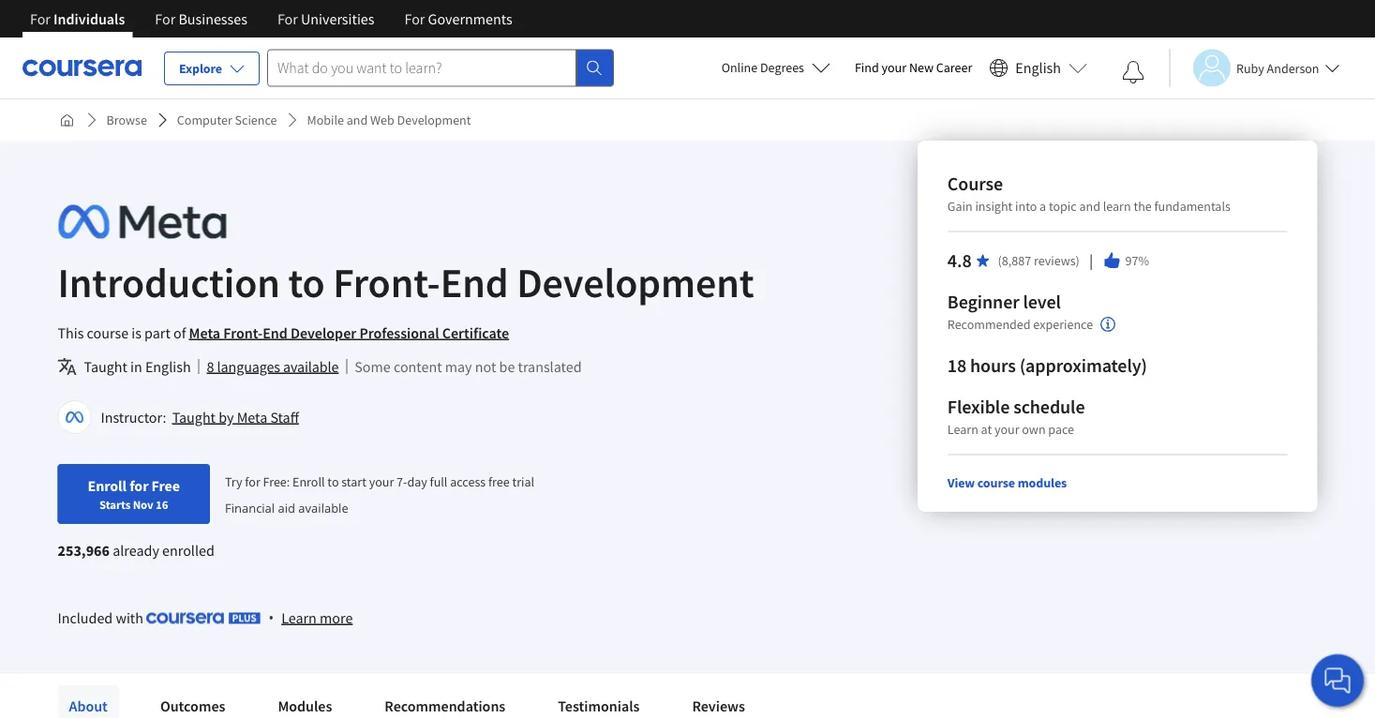 Task type: describe. For each thing, give the bounding box(es) containing it.
browse link
[[99, 103, 155, 137]]

chat with us image
[[1323, 666, 1353, 696]]

for for governments
[[405, 9, 425, 28]]

fundamentals
[[1155, 198, 1231, 215]]

languages
[[217, 357, 280, 376]]

recommended experience
[[948, 316, 1094, 333]]

instructor:
[[101, 408, 166, 427]]

individuals
[[54, 9, 125, 28]]

nov
[[133, 497, 153, 512]]

8
[[207, 357, 214, 376]]

part
[[145, 324, 171, 342]]

english inside button
[[1016, 59, 1062, 77]]

financial
[[225, 499, 275, 516]]

modules link
[[267, 686, 344, 718]]

enroll inside enroll for free starts nov 16
[[88, 476, 127, 495]]

degrees
[[761, 59, 805, 76]]

try
[[225, 473, 242, 490]]

gain
[[948, 198, 973, 215]]

8 languages available
[[207, 357, 339, 376]]

professional
[[360, 324, 439, 342]]

online degrees
[[722, 59, 805, 76]]

access
[[450, 473, 486, 490]]

view course modules
[[948, 475, 1067, 491]]

not
[[475, 357, 496, 376]]

about
[[69, 697, 108, 716]]

included with
[[58, 609, 146, 627]]

modules
[[1018, 475, 1067, 491]]

trial
[[512, 473, 535, 490]]

(approximately)
[[1020, 354, 1148, 377]]

course for this
[[87, 324, 129, 342]]

free
[[489, 473, 510, 490]]

1 vertical spatial meta
[[237, 408, 267, 427]]

computer science link
[[170, 103, 285, 137]]

may
[[445, 357, 472, 376]]

1 vertical spatial taught
[[172, 408, 216, 427]]

• learn more
[[268, 608, 353, 628]]

your inside "flexible schedule learn at your own pace"
[[995, 421, 1020, 438]]

explore button
[[164, 52, 260, 85]]

taught by meta staff image
[[60, 403, 89, 431]]

free:
[[263, 473, 290, 490]]

learn more link
[[282, 607, 353, 629]]

financial aid available button
[[225, 499, 349, 516]]

anderson
[[1268, 60, 1320, 76]]

a
[[1040, 198, 1047, 215]]

already
[[113, 541, 159, 560]]

mobile and web development link
[[300, 103, 479, 137]]

development inside 'link'
[[397, 112, 471, 128]]

0 horizontal spatial english
[[145, 357, 191, 376]]

content
[[394, 357, 442, 376]]

and inside 'link'
[[347, 112, 368, 128]]

pace
[[1049, 421, 1075, 438]]

•
[[268, 608, 274, 628]]

the
[[1134, 198, 1152, 215]]

computer science
[[177, 112, 277, 128]]

level
[[1024, 290, 1062, 314]]

this course is part of meta front-end developer professional certificate
[[58, 324, 509, 342]]

english button
[[982, 38, 1095, 98]]

start
[[342, 473, 367, 490]]

governments
[[428, 9, 513, 28]]

career
[[937, 59, 973, 76]]

meta image
[[58, 201, 226, 243]]

reviews
[[693, 697, 746, 716]]

find your new career link
[[846, 56, 982, 80]]

enroll for free starts nov 16
[[88, 476, 180, 512]]

beginner level
[[948, 290, 1062, 314]]

with
[[116, 609, 143, 627]]

253,966
[[58, 541, 110, 560]]

by
[[219, 408, 234, 427]]

find your new career
[[855, 59, 973, 76]]

(8,887
[[998, 252, 1032, 269]]

1 horizontal spatial end
[[440, 256, 509, 308]]

taught in english
[[84, 357, 191, 376]]

experience
[[1034, 316, 1094, 333]]

recommended
[[948, 316, 1031, 333]]

in
[[130, 357, 142, 376]]

course gain insight into a topic and learn the fundamentals
[[948, 172, 1231, 215]]

learn inside "flexible schedule learn at your own pace"
[[948, 421, 979, 438]]

available inside button
[[283, 357, 339, 376]]

(8,887 reviews) |
[[998, 250, 1096, 271]]

for businesses
[[155, 9, 248, 28]]

and inside course gain insight into a topic and learn the fundamentals
[[1080, 198, 1101, 215]]

recommendations
[[385, 697, 506, 716]]

for for enroll
[[130, 476, 149, 495]]

0 vertical spatial meta
[[189, 324, 221, 342]]

course for view
[[978, 475, 1016, 491]]

new
[[910, 59, 934, 76]]

recommendations link
[[374, 686, 517, 718]]



Task type: vqa. For each thing, say whether or not it's contained in the screenshot.
LEADERS in the top of the page
no



Task type: locate. For each thing, give the bounding box(es) containing it.
enroll up starts
[[88, 476, 127, 495]]

more
[[320, 609, 353, 627]]

included
[[58, 609, 113, 627]]

coursera image
[[23, 53, 142, 83]]

2 horizontal spatial your
[[995, 421, 1020, 438]]

science
[[235, 112, 277, 128]]

certificate
[[442, 324, 509, 342]]

at
[[982, 421, 992, 438]]

and right the topic
[[1080, 198, 1101, 215]]

for for universities
[[278, 9, 298, 28]]

available inside try for free: enroll to start your 7-day full access free trial financial aid available
[[299, 499, 349, 516]]

available right aid
[[299, 499, 349, 516]]

for for try
[[245, 473, 260, 490]]

online degrees button
[[707, 47, 846, 88]]

taught left the by
[[172, 408, 216, 427]]

for for businesses
[[155, 9, 176, 28]]

flexible
[[948, 395, 1010, 419]]

0 horizontal spatial and
[[347, 112, 368, 128]]

0 horizontal spatial taught
[[84, 357, 127, 376]]

your right the find
[[882, 59, 907, 76]]

18
[[948, 354, 967, 377]]

into
[[1016, 198, 1038, 215]]

for left universities
[[278, 9, 298, 28]]

0 horizontal spatial learn
[[282, 609, 317, 627]]

0 horizontal spatial to
[[288, 256, 325, 308]]

1 vertical spatial your
[[995, 421, 1020, 438]]

schedule
[[1014, 395, 1086, 419]]

1 horizontal spatial to
[[328, 473, 339, 490]]

translated
[[518, 357, 582, 376]]

learn left at at the bottom right
[[948, 421, 979, 438]]

0 horizontal spatial your
[[369, 473, 394, 490]]

1 vertical spatial english
[[145, 357, 191, 376]]

end up 8 languages available button
[[263, 324, 288, 342]]

available down developer
[[283, 357, 339, 376]]

1 horizontal spatial course
[[978, 475, 1016, 491]]

3 for from the left
[[278, 9, 298, 28]]

find
[[855, 59, 879, 76]]

1 for from the left
[[30, 9, 51, 28]]

0 vertical spatial learn
[[948, 421, 979, 438]]

computer
[[177, 112, 232, 128]]

8 languages available button
[[207, 355, 339, 378]]

end up certificate
[[440, 256, 509, 308]]

0 vertical spatial and
[[347, 112, 368, 128]]

1 vertical spatial to
[[328, 473, 339, 490]]

1 vertical spatial end
[[263, 324, 288, 342]]

enroll right 'free:'
[[293, 473, 325, 490]]

day
[[407, 473, 427, 490]]

banner navigation
[[15, 0, 528, 38]]

and left web
[[347, 112, 368, 128]]

1 vertical spatial available
[[299, 499, 349, 516]]

for inside enroll for free starts nov 16
[[130, 476, 149, 495]]

flexible schedule learn at your own pace
[[948, 395, 1086, 438]]

mobile
[[307, 112, 344, 128]]

1 horizontal spatial front-
[[333, 256, 441, 308]]

your
[[882, 59, 907, 76], [995, 421, 1020, 438], [369, 473, 394, 490]]

starts
[[100, 497, 131, 512]]

full
[[430, 473, 448, 490]]

for right try
[[245, 473, 260, 490]]

0 vertical spatial course
[[87, 324, 129, 342]]

0 horizontal spatial course
[[87, 324, 129, 342]]

1 vertical spatial learn
[[282, 609, 317, 627]]

to inside try for free: enroll to start your 7-day full access free trial financial aid available
[[328, 473, 339, 490]]

view
[[948, 475, 975, 491]]

0 vertical spatial front-
[[333, 256, 441, 308]]

0 vertical spatial available
[[283, 357, 339, 376]]

staff
[[270, 408, 299, 427]]

your inside try for free: enroll to start your 7-day full access free trial financial aid available
[[369, 473, 394, 490]]

course left is
[[87, 324, 129, 342]]

2 for from the left
[[155, 9, 176, 28]]

0 horizontal spatial development
[[397, 112, 471, 128]]

for inside try for free: enroll to start your 7-day full access free trial financial aid available
[[245, 473, 260, 490]]

enrolled
[[162, 541, 215, 560]]

1 horizontal spatial development
[[517, 256, 755, 308]]

1 vertical spatial development
[[517, 256, 755, 308]]

1 vertical spatial front-
[[224, 324, 263, 342]]

show notifications image
[[1123, 61, 1145, 83]]

topic
[[1049, 198, 1077, 215]]

for up nov
[[130, 476, 149, 495]]

2 vertical spatial your
[[369, 473, 394, 490]]

of
[[174, 324, 186, 342]]

4.8
[[948, 249, 972, 272]]

enroll inside try for free: enroll to start your 7-day full access free trial financial aid available
[[293, 473, 325, 490]]

253,966 already enrolled
[[58, 541, 215, 560]]

english right in
[[145, 357, 191, 376]]

1 vertical spatial course
[[978, 475, 1016, 491]]

this
[[58, 324, 84, 342]]

online
[[722, 59, 758, 76]]

view course modules link
[[948, 475, 1067, 491]]

0 horizontal spatial front-
[[224, 324, 263, 342]]

course
[[948, 172, 1003, 196]]

1 horizontal spatial your
[[882, 59, 907, 76]]

1 horizontal spatial english
[[1016, 59, 1062, 77]]

for up what do you want to learn? text field at left
[[405, 9, 425, 28]]

front- up the languages
[[224, 324, 263, 342]]

free
[[151, 476, 180, 495]]

instructor: taught by meta staff
[[101, 408, 299, 427]]

0 horizontal spatial enroll
[[88, 476, 127, 495]]

english right career
[[1016, 59, 1062, 77]]

introduction
[[58, 256, 280, 308]]

course right view
[[978, 475, 1016, 491]]

learn
[[1104, 198, 1132, 215]]

learn inside • learn more
[[282, 609, 317, 627]]

testimonials link
[[547, 686, 651, 718]]

coursera plus image
[[146, 613, 261, 624]]

taught left in
[[84, 357, 127, 376]]

ruby
[[1237, 60, 1265, 76]]

for left businesses
[[155, 9, 176, 28]]

for left individuals in the top left of the page
[[30, 9, 51, 28]]

introduction to front-end development
[[58, 256, 755, 308]]

0 horizontal spatial for
[[130, 476, 149, 495]]

be
[[499, 357, 515, 376]]

your left 7-
[[369, 473, 394, 490]]

0 vertical spatial to
[[288, 256, 325, 308]]

16
[[156, 497, 168, 512]]

ruby anderson
[[1237, 60, 1320, 76]]

for for individuals
[[30, 9, 51, 28]]

aid
[[278, 499, 295, 516]]

information about difficulty level pre-requisites. image
[[1101, 317, 1116, 332]]

learn
[[948, 421, 979, 438], [282, 609, 317, 627]]

1 horizontal spatial enroll
[[293, 473, 325, 490]]

97%
[[1126, 252, 1150, 269]]

0 horizontal spatial end
[[263, 324, 288, 342]]

to up developer
[[288, 256, 325, 308]]

meta right the by
[[237, 408, 267, 427]]

1 horizontal spatial learn
[[948, 421, 979, 438]]

meta right of
[[189, 324, 221, 342]]

outcomes link
[[149, 686, 237, 718]]

0 vertical spatial end
[[440, 256, 509, 308]]

learn right "•"
[[282, 609, 317, 627]]

mobile and web development
[[307, 112, 471, 128]]

web
[[371, 112, 395, 128]]

to
[[288, 256, 325, 308], [328, 473, 339, 490]]

1 horizontal spatial for
[[245, 473, 260, 490]]

0 vertical spatial taught
[[84, 357, 127, 376]]

explore
[[179, 60, 222, 77]]

0 horizontal spatial meta
[[189, 324, 221, 342]]

4 for from the left
[[405, 9, 425, 28]]

ruby anderson button
[[1169, 49, 1341, 87]]

some
[[355, 357, 391, 376]]

for governments
[[405, 9, 513, 28]]

reviews link
[[681, 686, 757, 718]]

1 vertical spatial and
[[1080, 198, 1101, 215]]

modules
[[278, 697, 332, 716]]

0 vertical spatial english
[[1016, 59, 1062, 77]]

some content may not be translated
[[355, 357, 582, 376]]

home image
[[60, 113, 75, 128]]

1 horizontal spatial meta
[[237, 408, 267, 427]]

0 vertical spatial your
[[882, 59, 907, 76]]

front- up "professional" at the top left
[[333, 256, 441, 308]]

insight
[[976, 198, 1013, 215]]

your right at at the bottom right
[[995, 421, 1020, 438]]

taught by meta staff link
[[172, 408, 299, 427]]

1 horizontal spatial and
[[1080, 198, 1101, 215]]

to left start
[[328, 473, 339, 490]]

1 horizontal spatial taught
[[172, 408, 216, 427]]

None search field
[[267, 49, 614, 87]]

try for free: enroll to start your 7-day full access free trial financial aid available
[[225, 473, 535, 516]]

7-
[[397, 473, 407, 490]]

What do you want to learn? text field
[[267, 49, 577, 87]]

about link
[[58, 686, 119, 718]]

beginner
[[948, 290, 1020, 314]]

own
[[1023, 421, 1046, 438]]

0 vertical spatial development
[[397, 112, 471, 128]]

18 hours (approximately)
[[948, 354, 1148, 377]]

hours
[[971, 354, 1016, 377]]



